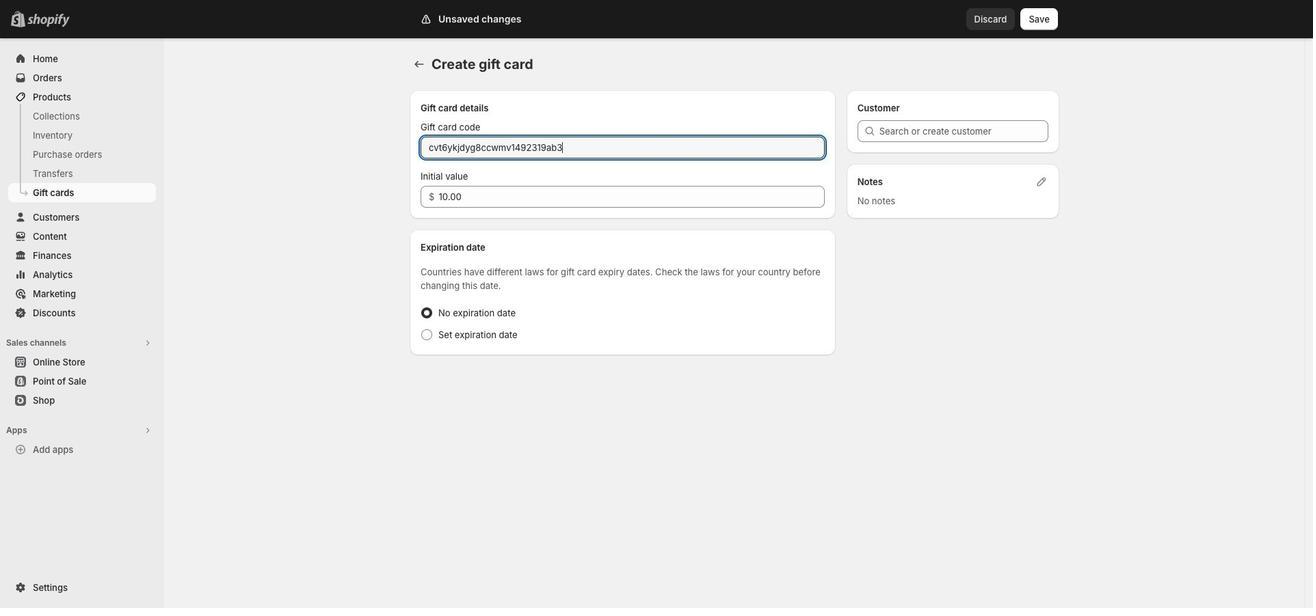 Task type: locate. For each thing, give the bounding box(es) containing it.
shopify image
[[30, 14, 73, 27]]

  text field
[[439, 186, 825, 208]]

None text field
[[421, 137, 825, 159]]

Search or create customer text field
[[880, 120, 1049, 142]]



Task type: vqa. For each thing, say whether or not it's contained in the screenshot.
My Store icon
no



